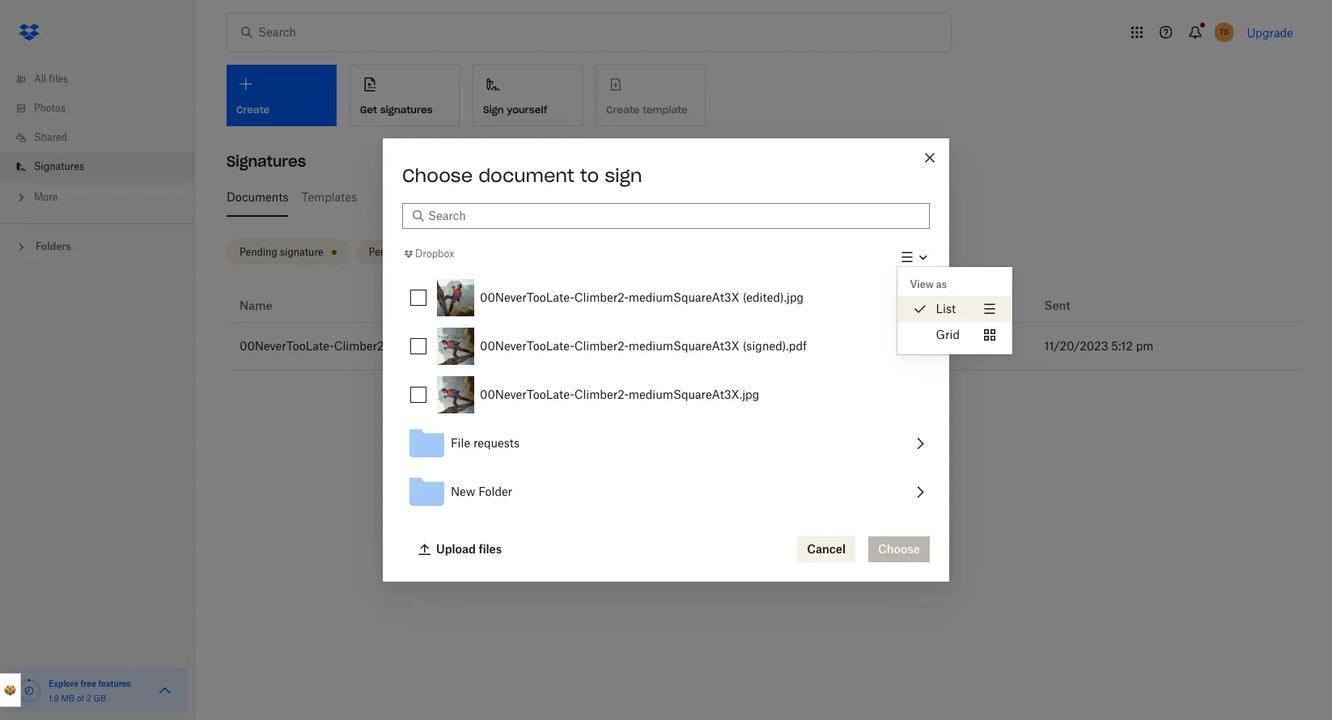 Task type: locate. For each thing, give the bounding box(es) containing it.
2 pending from the left
[[369, 246, 407, 258]]

yourself inside tab list
[[682, 190, 724, 204]]

dropbox link
[[402, 246, 454, 263]]

new folder button
[[402, 468, 930, 517]]

00nevertoolate-
[[480, 291, 575, 305], [240, 339, 334, 353], [480, 339, 575, 353], [480, 388, 575, 402]]

sign yourself
[[483, 103, 547, 116]]

1 horizontal spatial yourself
[[682, 190, 724, 204]]

of left 2
[[77, 694, 84, 703]]

climber2- for 00nevertoolate-climber2-mediumsquareat3x (signed).pdf
[[575, 339, 629, 353]]

(edited).jpg
[[743, 291, 804, 305]]

sign yourself button
[[473, 65, 583, 126]]

00nevertoolate-climber2-mediumsquareat3x (signed).pdf
[[480, 339, 807, 353]]

photos
[[34, 102, 66, 114]]

00nevertoolate-climber2-mediumsquareat3x (edited).jpg
[[480, 291, 804, 305]]

00nevertoolate- for 00nevertoolate-climber2-mediumsquareat3x (edited).jpg
[[480, 291, 575, 305]]

signature right your
[[432, 246, 475, 258]]

climber2-
[[575, 291, 629, 305], [334, 339, 388, 353], [575, 339, 629, 353], [575, 388, 629, 402]]

1 horizontal spatial pending
[[369, 246, 407, 258]]

00nevertoolate-climber2-mediumsquareat3x.jpg
[[480, 388, 759, 402]]

0 horizontal spatial of
[[77, 694, 84, 703]]

pending
[[240, 246, 277, 258], [369, 246, 407, 258]]

yourself right sign
[[507, 103, 547, 116]]

list
[[937, 302, 956, 316]]

mediumsquareat3x.jpg
[[629, 388, 759, 402]]

dropbox
[[415, 248, 454, 260]]

0 vertical spatial requests
[[503, 190, 549, 204]]

status
[[791, 299, 828, 312]]

1 row from the top
[[227, 290, 1300, 323]]

mediumsquareat3x
[[629, 291, 740, 305], [388, 339, 499, 353], [629, 339, 740, 353]]

requests down the document at the left top of page
[[503, 190, 549, 204]]

tab list
[[227, 178, 1300, 217]]

file
[[451, 436, 470, 450]]

documents
[[227, 190, 289, 204]]

row down (edited).jpg at right top
[[227, 323, 1300, 371]]

folders button
[[0, 234, 194, 258]]

0 vertical spatial of
[[426, 190, 436, 204]]

00nevertoolate- inside row
[[240, 339, 334, 353]]

1 vertical spatial requests
[[473, 436, 520, 450]]

mediumsquareat3x down 00nevertoolate-climber2-mediumsquareat3x (edited).jpg button
[[629, 339, 740, 353]]

more
[[34, 191, 58, 203]]

signatures down shared
[[34, 160, 84, 172]]

2
[[86, 694, 91, 703]]

list radio item
[[898, 297, 1012, 322]]

00nevertoolate-climber2-mediumsquareat3x.jpg button
[[431, 371, 930, 419]]

0 horizontal spatial signatures
[[34, 160, 84, 172]]

mediumsquareat3x up 00nevertoolate-climber2-mediumsquareat3x (signed).pdf button
[[629, 291, 740, 305]]

signed
[[804, 340, 837, 352]]

row up (signed).pdf
[[227, 290, 1300, 323]]

table
[[227, 290, 1300, 371]]

signatures
[[227, 152, 306, 171], [34, 160, 84, 172]]

gb
[[94, 694, 106, 703]]

mb
[[61, 694, 75, 703]]

pending inside pending your signature button
[[369, 246, 407, 258]]

00nevertoolate- for 00nevertoolate-climber2-mediumsquareat3x (signed).pdf
[[480, 339, 575, 353]]

pending for pending your signature
[[369, 246, 407, 258]]

list
[[0, 55, 194, 223]]

1 vertical spatial yourself
[[682, 190, 724, 204]]

is
[[727, 190, 736, 204]]

pending left your
[[369, 246, 407, 258]]

tab list containing documents
[[227, 178, 1300, 217]]

1 vertical spatial of
[[77, 694, 84, 703]]

0 horizontal spatial 3
[[415, 190, 423, 204]]

requests inside tab list
[[503, 190, 549, 204]]

00nevertoolate-climber2-mediumsquareat3x (signed).pdf button
[[431, 322, 930, 371]]

documents tab
[[227, 178, 289, 217]]

pending your signature button
[[356, 240, 501, 265]]

requests
[[503, 190, 549, 204], [473, 436, 520, 450]]

name button
[[240, 296, 273, 316]]

yourself
[[507, 103, 547, 116], [682, 190, 724, 204]]

mediumsquareat3x left (signed)
[[388, 339, 499, 353]]

of down choose
[[426, 190, 436, 204]]

folders
[[36, 240, 71, 253]]

00nevertoolate-climber2-mediumsquareat3x (edited).jpg button
[[431, 274, 930, 322]]

1 horizontal spatial of
[[426, 190, 436, 204]]

mediumsquareat3x inside row
[[388, 339, 499, 353]]

0 horizontal spatial pending
[[240, 246, 277, 258]]

all files
[[34, 73, 68, 85]]

mediumsquareat3x for (signed).pdf
[[629, 339, 740, 353]]

row group containing 00nevertoolate-climber2-mediumsquareat3x (edited).jpg
[[402, 274, 930, 517]]

list containing all files
[[0, 55, 194, 223]]

requests inside file requests button
[[473, 436, 520, 450]]

row containing name
[[227, 290, 1300, 323]]

signature down choose
[[449, 190, 500, 204]]

1 pending from the left
[[240, 246, 277, 258]]

get signatures button
[[350, 65, 460, 126]]

name
[[240, 299, 273, 312]]

of
[[426, 190, 436, 204], [77, 694, 84, 703]]

1 3 from the left
[[415, 190, 423, 204]]

pending up "name"
[[240, 246, 277, 258]]

0 horizontal spatial yourself
[[507, 103, 547, 116]]

sign
[[483, 103, 504, 116]]

new folder
[[451, 485, 512, 499]]

(signed)
[[502, 339, 546, 353]]

file requests button
[[402, 419, 930, 468]]

folder
[[479, 485, 512, 499]]

signature
[[449, 190, 500, 204], [280, 246, 323, 258], [432, 246, 475, 258]]

climber2- for 00nevertoolate-climber2-mediumsquareat3x (signed)
[[334, 339, 388, 353]]

3
[[415, 190, 423, 204], [439, 190, 446, 204]]

row group
[[402, 274, 930, 517]]

signatures up documents
[[227, 152, 306, 171]]

left
[[552, 190, 570, 204]]

1 horizontal spatial 3
[[439, 190, 446, 204]]

more image
[[13, 189, 29, 206]]

yourself left is
[[682, 190, 724, 204]]

view as
[[911, 279, 947, 291]]

yourself inside button
[[507, 103, 547, 116]]

requests right file
[[473, 436, 520, 450]]

choose document to sign dialog
[[383, 138, 1012, 582]]

grid
[[937, 328, 960, 342]]

0 vertical spatial yourself
[[507, 103, 547, 116]]

2 row from the top
[[227, 323, 1300, 371]]

month.
[[596, 190, 634, 204]]

grid radio item
[[898, 322, 1012, 348]]

00nevertoolate- for 00nevertoolate-climber2-mediumsquareat3x.jpg
[[480, 388, 575, 402]]

your
[[409, 246, 429, 258]]

2 3 from the left
[[439, 190, 446, 204]]

pending inside "pending signature" button
[[240, 246, 277, 258]]

pending for pending signature
[[240, 246, 277, 258]]

row
[[227, 290, 1300, 323], [227, 323, 1300, 371]]



Task type: vqa. For each thing, say whether or not it's contained in the screenshot.
00NeverTooLate-Climber2-mediumSquareAt3X (signed).pdf
yes



Task type: describe. For each thing, give the bounding box(es) containing it.
mediumsquareat3x for (signed)
[[388, 339, 499, 353]]

11/20/2023
[[1045, 339, 1108, 353]]

signature inside tab list
[[449, 190, 500, 204]]

3 of 3 signature requests left this month. signing yourself is unlimited.
[[415, 190, 793, 204]]

signatures
[[380, 103, 433, 116]]

climber2- for 00nevertoolate-climber2-mediumsquareat3x.jpg
[[575, 388, 629, 402]]

11/20/2023 5:12 pm
[[1045, 339, 1154, 353]]

quota usage element
[[16, 678, 42, 704]]

signatures link
[[13, 152, 194, 181]]

pm
[[1136, 339, 1154, 353]]

upgrade
[[1247, 25, 1293, 39]]

to
[[580, 164, 599, 187]]

signed button
[[791, 333, 864, 359]]

signatures list item
[[0, 152, 194, 181]]

get signatures
[[360, 103, 433, 116]]

row group inside 'choose document to sign' dialog
[[402, 274, 930, 517]]

signature down "templates" tab
[[280, 246, 323, 258]]

view
[[911, 279, 934, 291]]

this
[[573, 190, 593, 204]]

templates
[[301, 190, 357, 204]]

choose document to sign
[[402, 164, 642, 187]]

(signed).pdf
[[743, 339, 807, 353]]

pending signature button
[[227, 240, 349, 265]]

sign
[[605, 164, 642, 187]]

dropbox image
[[13, 16, 45, 49]]

row containing 00nevertoolate-climber2-mediumsquareat3x (signed)
[[227, 323, 1300, 371]]

as
[[937, 279, 947, 291]]

document
[[479, 164, 575, 187]]

1.9
[[49, 694, 59, 703]]

all
[[34, 73, 46, 85]]

sent button
[[1045, 296, 1071, 316]]

1 horizontal spatial signatures
[[227, 152, 306, 171]]

climber2- for 00nevertoolate-climber2-mediumsquareat3x (edited).jpg
[[575, 291, 629, 305]]

signing
[[637, 190, 679, 204]]

choose
[[402, 164, 473, 187]]

table containing name
[[227, 290, 1300, 371]]

signatures inside "link"
[[34, 160, 84, 172]]

unlimited.
[[739, 190, 793, 204]]

5:12
[[1112, 339, 1133, 353]]

mediumsquareat3x for (edited).jpg
[[629, 291, 740, 305]]

files
[[49, 73, 68, 85]]

upgrade link
[[1247, 25, 1293, 39]]

00nevertoolate- for 00nevertoolate-climber2-mediumsquareat3x (signed)
[[240, 339, 334, 353]]

get
[[360, 103, 377, 116]]

shared
[[34, 131, 67, 143]]

explore
[[49, 679, 79, 689]]

pending your signature
[[369, 246, 475, 258]]

new
[[451, 485, 475, 499]]

file requests
[[451, 436, 520, 450]]

of inside tab list
[[426, 190, 436, 204]]

shared link
[[13, 123, 194, 152]]

sent
[[1045, 299, 1071, 312]]

all files link
[[13, 65, 194, 94]]

00nevertoolate-climber2-mediumsquareat3x (signed)
[[240, 339, 546, 353]]

Search text field
[[428, 207, 920, 225]]

photos link
[[13, 94, 194, 123]]

explore free features 1.9 mb of 2 gb
[[49, 679, 131, 703]]

templates tab
[[301, 178, 357, 217]]

pending signature
[[240, 246, 323, 258]]

of inside explore free features 1.9 mb of 2 gb
[[77, 694, 84, 703]]

status button
[[791, 296, 828, 316]]

free
[[81, 679, 96, 689]]

features
[[98, 679, 131, 689]]



